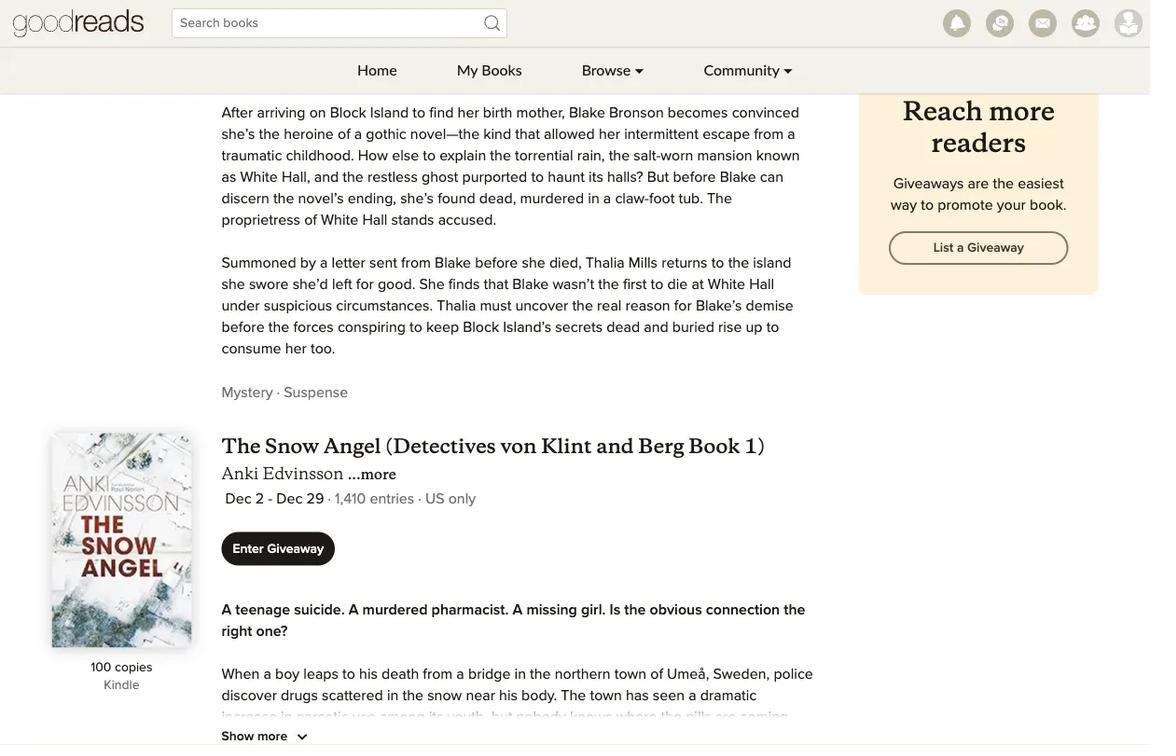 Task type: vqa. For each thing, say whether or not it's contained in the screenshot.
explore
no



Task type: locate. For each thing, give the bounding box(es) containing it.
100 for 100 copies kindle
[[91, 661, 111, 675]]

1 vertical spatial up
[[746, 320, 763, 335]]

0 vertical spatial and
[[314, 170, 339, 185]]

to inside giveaways are the easiest way to promote your book.
[[921, 199, 934, 214]]

a up community
[[734, 42, 742, 56]]

1 horizontal spatial thalia
[[586, 256, 625, 271]]

0 vertical spatial on
[[301, 63, 318, 78]]

0 horizontal spatial by
[[300, 256, 316, 271]]

use
[[352, 710, 376, 725]]

block left island
[[330, 106, 366, 121]]

2 horizontal spatial and
[[644, 320, 669, 335]]

up inside summoned by a letter sent from blake before she died, thalia mills returns to the island she swore she'd left for good. she finds that blake wasn't the first to die at white hall under suspicious circumstances. thalia must uncover the real reason for blake's demise before the forces conspiring to keep block island's secrets dead and buried rise up to consume her too.
[[746, 320, 763, 335]]

for right left
[[356, 278, 374, 292]]

the up secrets
[[572, 299, 593, 314]]

murdered
[[520, 192, 584, 207], [363, 603, 428, 618]]

from up she
[[401, 256, 431, 271]]

ghost
[[422, 170, 458, 185]]

2 horizontal spatial are
[[968, 177, 989, 192]]

1 vertical spatial its
[[429, 710, 444, 725]]

to inside the when a boy leaps to his death from a bridge in the northern town of umeå, sweden, police discover drugs scattered in the snow near his body. the town has seen a dramatic increase in narcotic use among its youth, but nobody knows where the pills are coming from.
[[342, 668, 355, 682]]

1 horizontal spatial murdered
[[520, 192, 584, 207]]

Search by book title or ISBN text field
[[172, 8, 508, 38]]

before up tub.
[[673, 170, 716, 185]]

▾ down the century-
[[783, 61, 793, 79]]

▾ inside "link"
[[635, 61, 644, 79]]

0 horizontal spatial giveaway
[[267, 543, 324, 556]]

copies
[[115, 34, 153, 47], [115, 661, 153, 675]]

us only
[[425, 492, 476, 507]]

to
[[413, 106, 426, 121], [423, 149, 436, 164], [531, 170, 544, 185], [921, 199, 934, 214], [712, 256, 724, 271], [651, 278, 664, 292], [410, 320, 423, 335], [767, 320, 780, 335], [342, 668, 355, 682]]

the right tub.
[[707, 192, 732, 207]]

copies for 100 copies kindle
[[115, 661, 153, 675]]

2 vertical spatial and
[[596, 434, 634, 459]]

bound
[[462, 42, 504, 56]]

isolated
[[342, 63, 393, 78]]

1 horizontal spatial more
[[989, 96, 1055, 128]]

0 horizontal spatial dec
[[225, 492, 252, 507]]

2 copies from the top
[[115, 661, 153, 675]]

1 vertical spatial that
[[484, 278, 509, 292]]

mansion
[[697, 149, 753, 164]]

on up the heroine
[[309, 106, 326, 121]]

1 horizontal spatial hall
[[749, 278, 775, 292]]

0 vertical spatial thalia
[[586, 256, 625, 271]]

0 vertical spatial murdered
[[520, 192, 584, 207]]

2 vertical spatial the
[[561, 689, 586, 704]]

2 ▾ from the left
[[783, 61, 793, 79]]

0 horizontal spatial its
[[429, 710, 444, 725]]

0 vertical spatial copies
[[115, 34, 153, 47]]

are inside giveaways are the easiest way to promote your book.
[[968, 177, 989, 192]]

giveaway down your
[[967, 242, 1024, 255]]

to left die
[[651, 278, 664, 292]]

1 vertical spatial and
[[644, 320, 669, 335]]

0 horizontal spatial the
[[222, 434, 261, 459]]

0 horizontal spatial before
[[222, 320, 265, 335]]

0 vertical spatial his
[[359, 668, 378, 682]]

0 vertical spatial by
[[508, 42, 524, 56]]

too.
[[311, 342, 335, 357]]

2 horizontal spatial her
[[599, 127, 620, 142]]

a left missing
[[513, 603, 523, 618]]

1 dec from the left
[[225, 492, 252, 507]]

1 horizontal spatial block
[[463, 320, 499, 335]]

1 vertical spatial more
[[257, 731, 288, 744]]

from up snow
[[423, 668, 453, 682]]

1 horizontal spatial a
[[349, 603, 359, 618]]

her right 'find' at the left of the page
[[458, 106, 479, 121]]

1 horizontal spatial dec
[[276, 492, 303, 507]]

1 vertical spatial birth
[[483, 106, 513, 121]]

1 vertical spatial murdered
[[363, 603, 428, 618]]

birth up the island. at top left
[[405, 42, 434, 56]]

2 horizontal spatial white
[[708, 278, 745, 292]]

0 horizontal spatial thalia
[[437, 299, 476, 314]]

1 vertical spatial her
[[599, 127, 620, 142]]

1 ▾ from the left
[[635, 61, 644, 79]]

1 vertical spatial thalia
[[437, 299, 476, 314]]

1 horizontal spatial she's
[[400, 192, 434, 207]]

show more
[[222, 731, 291, 744]]

0 horizontal spatial hall
[[362, 213, 388, 228]]

she left died,
[[522, 256, 546, 271]]

are inside two sisters, strangers since birth yet bound by family secrets, are caught up in a century- old mystery on an isolated island.
[[625, 42, 646, 56]]

None search field
[[157, 8, 522, 38]]

the up your
[[993, 177, 1014, 192]]

3 a from the left
[[513, 603, 523, 618]]

my books link
[[427, 47, 552, 93]]

old
[[222, 63, 242, 78]]

0 vertical spatial she's
[[222, 127, 255, 142]]

in up body.
[[515, 668, 526, 682]]

century-
[[746, 42, 799, 56]]

more inside reach more readers
[[989, 96, 1055, 128]]

that up "must"
[[484, 278, 509, 292]]

coming
[[740, 710, 789, 725]]

1 horizontal spatial up
[[746, 320, 763, 335]]

before up finds at the top
[[475, 256, 518, 271]]

1 horizontal spatial the
[[561, 689, 586, 704]]

his up but at bottom
[[499, 689, 518, 704]]

she
[[522, 256, 546, 271], [222, 278, 245, 292]]

by up she'd
[[300, 256, 316, 271]]

the snow angel (detectives von klint and berg book 1) link
[[222, 434, 765, 459]]

0 horizontal spatial murdered
[[363, 603, 428, 618]]

-
[[268, 492, 273, 507]]

of up childhood.
[[338, 127, 350, 142]]

1 vertical spatial hall
[[749, 278, 775, 292]]

1 100 from the top
[[91, 34, 111, 47]]

1 horizontal spatial his
[[499, 689, 518, 704]]

its down snow
[[429, 710, 444, 725]]

to up scattered
[[342, 668, 355, 682]]

kindle
[[104, 679, 140, 692]]

the down arriving
[[259, 127, 280, 142]]

0 horizontal spatial a
[[222, 603, 232, 618]]

in inside after arriving on block island to find her birth mother, blake bronson becomes convinced she's the heroine of a gothic novel—the kind that allowed her intermittent escape from a traumatic childhood. how else to explain the torrential rain, the salt-worn mansion known as white hall, and the restless ghost purported to haunt its halls? but before blake can discern the novel's ending, she's found dead, murdered in a claw-foot tub. the proprietress of white hall stands accused.
[[588, 192, 600, 207]]

more for reach more readers
[[989, 96, 1055, 128]]

2 horizontal spatial the
[[707, 192, 732, 207]]

0 vertical spatial are
[[625, 42, 646, 56]]

obvious
[[650, 603, 702, 618]]

rain,
[[577, 149, 605, 164]]

book cover image
[[52, 0, 192, 21], [52, 434, 192, 648]]

before down under
[[222, 320, 265, 335]]

her up rain, on the right top of page
[[599, 127, 620, 142]]

girl.
[[581, 603, 606, 618]]

one?
[[256, 625, 288, 640]]

your
[[997, 199, 1026, 214]]

a
[[222, 603, 232, 618], [349, 603, 359, 618], [513, 603, 523, 618]]

birth up kind
[[483, 106, 513, 121]]

and inside summoned by a letter sent from blake before she died, thalia mills returns to the island she swore she'd left for good. she finds that blake wasn't the first to die at white hall under suspicious circumstances. thalia must uncover the real reason for blake's demise before the forces conspiring to keep block island's secrets dead and buried rise up to consume her too.
[[644, 320, 669, 335]]

reach more readers
[[903, 96, 1055, 160]]

0 horizontal spatial of
[[304, 213, 317, 228]]

in up community
[[719, 42, 731, 56]]

anki
[[222, 464, 259, 485]]

to down demise
[[767, 320, 780, 335]]

2 a from the left
[[349, 603, 359, 618]]

and left berg
[[596, 434, 634, 459]]

heroine
[[284, 127, 334, 142]]

copies for 100 copies
[[115, 34, 153, 47]]

novel's
[[298, 192, 344, 207]]

to right returns
[[712, 256, 724, 271]]

escape
[[703, 127, 750, 142]]

from inside the when a boy leaps to his death from a bridge in the northern town of umeå, sweden, police discover drugs scattered in the snow near his body. the town has seen a dramatic increase in narcotic use among its youth, but nobody knows where the pills are coming from.
[[423, 668, 453, 682]]

buried
[[673, 320, 715, 335]]

a right suicide.
[[349, 603, 359, 618]]

0 vertical spatial more
[[989, 96, 1055, 128]]

▾ for browse ▾
[[635, 61, 644, 79]]

and up novel's
[[314, 170, 339, 185]]

1 vertical spatial giveaway
[[267, 543, 324, 556]]

narcotic
[[296, 710, 348, 725]]

100
[[91, 34, 111, 47], [91, 661, 111, 675]]

1 horizontal spatial that
[[515, 127, 540, 142]]

its inside after arriving on block island to find her birth mother, blake bronson becomes convinced she's the heroine of a gothic novel—the kind that allowed her intermittent escape from a traumatic childhood. how else to explain the torrential rain, the salt-worn mansion known as white hall, and the restless ghost purported to haunt its halls? but before blake can discern the novel's ending, she's found dead, murdered in a claw-foot tub. the proprietress of white hall stands accused.
[[589, 170, 603, 185]]

she's down after
[[222, 127, 255, 142]]

murdered down haunt
[[520, 192, 584, 207]]

1 horizontal spatial and
[[596, 434, 634, 459]]

0 horizontal spatial that
[[484, 278, 509, 292]]

white down traumatic
[[240, 170, 278, 185]]

right
[[222, 625, 252, 640]]

from inside after arriving on block island to find her birth mother, blake bronson becomes convinced she's the heroine of a gothic novel—the kind that allowed her intermittent escape from a traumatic childhood. how else to explain the torrential rain, the salt-worn mansion known as white hall, and the restless ghost purported to haunt its halls? but before blake can discern the novel's ending, she's found dead, murdered in a claw-foot tub. the proprietress of white hall stands accused.
[[754, 127, 784, 142]]

circumstances.
[[336, 299, 433, 314]]

mills
[[629, 256, 658, 271]]

island.
[[397, 63, 439, 78]]

she's
[[222, 127, 255, 142], [400, 192, 434, 207]]

on
[[301, 63, 318, 78], [309, 106, 326, 121]]

summoned by a letter sent from blake before she died, thalia mills returns to the island she swore she'd left for good. she finds that blake wasn't the first to die at white hall under suspicious circumstances. thalia must uncover the real reason for blake's demise before the forces conspiring to keep block island's secrets dead and buried rise up to consume her too.
[[222, 256, 794, 357]]

home link
[[327, 47, 427, 93]]

2 horizontal spatial a
[[513, 603, 523, 618]]

northern
[[555, 668, 611, 682]]

0 vertical spatial hall
[[362, 213, 388, 228]]

of up "seen"
[[651, 668, 663, 682]]

1 vertical spatial of
[[304, 213, 317, 228]]

a inside two sisters, strangers since birth yet bound by family secrets, are caught up in a century- old mystery on an isolated island.
[[734, 42, 742, 56]]

hall down the ending,
[[362, 213, 388, 228]]

a teenage suicide. a murdered pharmacist. a missing girl. is the obvious connection the right one?
[[222, 603, 806, 640]]

2 vertical spatial her
[[285, 342, 307, 357]]

1 vertical spatial are
[[968, 177, 989, 192]]

for down die
[[674, 299, 692, 314]]

0 horizontal spatial block
[[330, 106, 366, 121]]

0 vertical spatial town
[[615, 668, 647, 682]]

0 horizontal spatial white
[[240, 170, 278, 185]]

town up knows
[[590, 689, 622, 704]]

show more button
[[222, 727, 313, 745]]

0 vertical spatial 100
[[91, 34, 111, 47]]

the inside giveaways are the easiest way to promote your book.
[[993, 177, 1014, 192]]

the up halls?
[[609, 149, 630, 164]]

0 horizontal spatial and
[[314, 170, 339, 185]]

rise
[[718, 320, 742, 335]]

1 horizontal spatial her
[[458, 106, 479, 121]]

two people reading image
[[889, 0, 1069, 82]]

giveaway
[[967, 242, 1024, 255], [267, 543, 324, 556]]

hall,
[[282, 170, 310, 185]]

after
[[222, 106, 253, 121]]

when
[[222, 668, 260, 682]]

1 vertical spatial before
[[475, 256, 518, 271]]

1 vertical spatial on
[[309, 106, 326, 121]]

1 vertical spatial copies
[[115, 661, 153, 675]]

copies inside 100 copies kindle
[[115, 661, 153, 675]]

discern
[[222, 192, 269, 207]]

mystery
[[246, 63, 297, 78]]

1 vertical spatial 100
[[91, 661, 111, 675]]

home image
[[13, 0, 144, 47]]

sisters,
[[253, 42, 298, 56]]

bronson
[[609, 106, 664, 121]]

up right rise
[[746, 320, 763, 335]]

under
[[222, 299, 260, 314]]

connection
[[706, 603, 780, 618]]

2 100 from the top
[[91, 661, 111, 675]]

100 for 100 copies
[[91, 34, 111, 47]]

nobody
[[516, 710, 566, 725]]

she's up stands
[[400, 192, 434, 207]]

1,410 entries
[[335, 492, 414, 507]]

1 horizontal spatial ▾
[[783, 61, 793, 79]]

good.
[[378, 278, 415, 292]]

giveaway right enter
[[267, 543, 324, 556]]

haunt
[[548, 170, 585, 185]]

0 horizontal spatial are
[[625, 42, 646, 56]]

and inside the snow angel (detectives von klint and berg book 1) anki edvinsson ...more
[[596, 434, 634, 459]]

in inside two sisters, strangers since birth yet bound by family secrets, are caught up in a century- old mystery on an isolated island.
[[719, 42, 731, 56]]

▾ right the browse at top right
[[635, 61, 644, 79]]

1 vertical spatial the
[[222, 434, 261, 459]]

1 vertical spatial she's
[[400, 192, 434, 207]]

berg
[[638, 434, 684, 459]]

0 vertical spatial for
[[356, 278, 374, 292]]

murdered up death
[[363, 603, 428, 618]]

that down mother,
[[515, 127, 540, 142]]

umeå,
[[667, 668, 709, 682]]

caught
[[650, 42, 694, 56]]

white up blake's
[[708, 278, 745, 292]]

and down "reason"
[[644, 320, 669, 335]]

to down giveaways at the top right of page
[[921, 199, 934, 214]]

100 inside 100 copies kindle
[[91, 661, 111, 675]]

...more
[[348, 466, 396, 484]]

a down 'umeå,'
[[689, 689, 697, 704]]

town up has
[[615, 668, 647, 682]]

0 vertical spatial that
[[515, 127, 540, 142]]

halls?
[[607, 170, 643, 185]]

2 horizontal spatial of
[[651, 668, 663, 682]]

2 horizontal spatial before
[[673, 170, 716, 185]]

a up how
[[354, 127, 362, 142]]

the
[[707, 192, 732, 207], [222, 434, 261, 459], [561, 689, 586, 704]]

are
[[625, 42, 646, 56], [968, 177, 989, 192], [715, 710, 737, 725]]

2 vertical spatial white
[[708, 278, 745, 292]]

0 vertical spatial book cover image
[[52, 0, 192, 21]]

1 horizontal spatial are
[[715, 710, 737, 725]]

books
[[482, 61, 522, 79]]

that inside summoned by a letter sent from blake before she died, thalia mills returns to the island she swore she'd left for good. she finds that blake wasn't the first to die at white hall under suspicious circumstances. thalia must uncover the real reason for blake's demise before the forces conspiring to keep block island's secrets dead and buried rise up to consume her too.
[[484, 278, 509, 292]]

on inside after arriving on block island to find her birth mother, blake bronson becomes convinced she's the heroine of a gothic novel—the kind that allowed her intermittent escape from a traumatic childhood. how else to explain the torrential rain, the salt-worn mansion known as white hall, and the restless ghost purported to haunt its halls? but before blake can discern the novel's ending, she's found dead, murdered in a claw-foot tub. the proprietress of white hall stands accused.
[[309, 106, 326, 121]]

forces
[[293, 320, 334, 335]]

on left "an"
[[301, 63, 318, 78]]

hall
[[362, 213, 388, 228], [749, 278, 775, 292]]

body.
[[522, 689, 557, 704]]

to left 'find' at the left of the page
[[413, 106, 426, 121]]

has
[[626, 689, 649, 704]]

2 vertical spatial of
[[651, 668, 663, 682]]

its down rain, on the right top of page
[[589, 170, 603, 185]]

are up promote
[[968, 177, 989, 192]]

0 horizontal spatial she's
[[222, 127, 255, 142]]

more up easiest
[[989, 96, 1055, 128]]

white down novel's
[[321, 213, 359, 228]]

block
[[330, 106, 366, 121], [463, 320, 499, 335]]

murdered inside "a teenage suicide. a murdered pharmacist. a missing girl. is the obvious connection the right one?"
[[363, 603, 428, 618]]

0 vertical spatial white
[[240, 170, 278, 185]]

up
[[698, 42, 715, 56], [746, 320, 763, 335]]

more inside button
[[257, 731, 288, 744]]

1 copies from the top
[[115, 34, 153, 47]]

up right caught
[[698, 42, 715, 56]]

more down increase on the bottom of page
[[257, 731, 288, 744]]

are up the browse ▾
[[625, 42, 646, 56]]

to down 'torrential'
[[531, 170, 544, 185]]

are down 'dramatic'
[[715, 710, 737, 725]]

block down "must"
[[463, 320, 499, 335]]

his up scattered
[[359, 668, 378, 682]]

by up books
[[508, 42, 524, 56]]

stands
[[391, 213, 434, 228]]

from inside summoned by a letter sent from blake before she died, thalia mills returns to the island she swore she'd left for good. she finds that blake wasn't the first to die at white hall under suspicious circumstances. thalia must uncover the real reason for blake's demise before the forces conspiring to keep block island's secrets dead and buried rise up to consume her too.
[[401, 256, 431, 271]]

she'd
[[293, 278, 328, 292]]

block inside summoned by a letter sent from blake before she died, thalia mills returns to the island she swore she'd left for good. she finds that blake wasn't the first to die at white hall under suspicious circumstances. thalia must uncover the real reason for blake's demise before the forces conspiring to keep block island's secrets dead and buried rise up to consume her too.
[[463, 320, 499, 335]]

the down northern
[[561, 689, 586, 704]]

dec right -
[[276, 492, 303, 507]]

0 vertical spatial from
[[754, 127, 784, 142]]

blake down mansion
[[720, 170, 756, 185]]

the
[[259, 127, 280, 142], [490, 149, 511, 164], [609, 149, 630, 164], [343, 170, 364, 185], [993, 177, 1014, 192], [273, 192, 294, 207], [728, 256, 749, 271], [598, 278, 619, 292], [572, 299, 593, 314], [268, 320, 290, 335], [624, 603, 646, 618], [784, 603, 806, 618], [530, 668, 551, 682], [403, 689, 424, 704], [661, 710, 682, 725]]

the up the real
[[598, 278, 619, 292]]

dec left 2
[[225, 492, 252, 507]]

convinced
[[732, 106, 799, 121]]

by inside summoned by a letter sent from blake before she died, thalia mills returns to the island she swore she'd left for good. she finds that blake wasn't the first to die at white hall under suspicious circumstances. thalia must uncover the real reason for blake's demise before the forces conspiring to keep block island's secrets dead and buried rise up to consume her too.
[[300, 256, 316, 271]]

1 vertical spatial she
[[222, 278, 245, 292]]

the inside the snow angel (detectives von klint and berg book 1) anki edvinsson ...more
[[222, 434, 261, 459]]

in left 'claw-'
[[588, 192, 600, 207]]

list
[[934, 242, 954, 255]]

0 horizontal spatial birth
[[405, 42, 434, 56]]

the right is
[[624, 603, 646, 618]]

dead,
[[479, 192, 516, 207]]

of down novel's
[[304, 213, 317, 228]]

in down 'drugs'
[[281, 710, 293, 725]]

dec
[[225, 492, 252, 507], [276, 492, 303, 507]]

community ▾
[[704, 61, 793, 79]]

is
[[610, 603, 621, 618]]

▾
[[635, 61, 644, 79], [783, 61, 793, 79]]

klint
[[541, 434, 592, 459]]

2 dec from the left
[[276, 492, 303, 507]]

0 vertical spatial up
[[698, 42, 715, 56]]

secrets,
[[570, 42, 621, 56]]

0 vertical spatial block
[[330, 106, 366, 121]]

a left the 'letter' at top left
[[320, 256, 328, 271]]

the up anki
[[222, 434, 261, 459]]

list a giveaway link
[[889, 232, 1069, 266]]

blake up finds at the top
[[435, 256, 471, 271]]

missing
[[527, 603, 577, 618]]

0 vertical spatial birth
[[405, 42, 434, 56]]

1 horizontal spatial by
[[508, 42, 524, 56]]

2 vertical spatial from
[[423, 668, 453, 682]]

thalia up first
[[586, 256, 625, 271]]

0 vertical spatial its
[[589, 170, 603, 185]]

the left island
[[728, 256, 749, 271]]

hall up demise
[[749, 278, 775, 292]]



Task type: describe. For each thing, give the bounding box(es) containing it.
birth inside after arriving on block island to find her birth mother, blake bronson becomes convinced she's the heroine of a gothic novel—the kind that allowed her intermittent escape from a traumatic childhood. how else to explain the torrential rain, the salt-worn mansion known as white hall, and the restless ghost purported to haunt its halls? but before blake can discern the novel's ending, she's found dead, murdered in a claw-foot tub. the proprietress of white hall stands accused.
[[483, 106, 513, 121]]

to right the else
[[423, 149, 436, 164]]

her inside summoned by a letter sent from blake before she died, thalia mills returns to the island she swore she'd left for good. she finds that blake wasn't the first to die at white hall under suspicious circumstances. thalia must uncover the real reason for blake's demise before the forces conspiring to keep block island's secrets dead and buried rise up to consume her too.
[[285, 342, 307, 357]]

suspense
[[284, 386, 348, 401]]

suspicious
[[264, 299, 332, 314]]

allowed
[[544, 127, 595, 142]]

1 horizontal spatial before
[[475, 256, 518, 271]]

0 vertical spatial giveaway
[[967, 242, 1024, 255]]

promote
[[938, 199, 993, 214]]

on inside two sisters, strangers since birth yet bound by family secrets, are caught up in a century- old mystery on an isolated island.
[[301, 63, 318, 78]]

enter giveaway
[[233, 543, 324, 556]]

blake up uncover
[[512, 278, 549, 292]]

a right 'list'
[[957, 242, 964, 255]]

she
[[419, 278, 445, 292]]

that inside after arriving on block island to find her birth mother, blake bronson becomes convinced she's the heroine of a gothic novel—the kind that allowed her intermittent escape from a traumatic childhood. how else to explain the torrential rain, the salt-worn mansion known as white hall, and the restless ghost purported to haunt its halls? but before blake can discern the novel's ending, she's found dead, murdered in a claw-foot tub. the proprietress of white hall stands accused.
[[515, 127, 540, 142]]

teenage
[[235, 603, 290, 618]]

letter
[[332, 256, 366, 271]]

the down hall,
[[273, 192, 294, 207]]

island
[[370, 106, 409, 121]]

die
[[668, 278, 688, 292]]

2 book cover image from the top
[[52, 434, 192, 648]]

found
[[438, 192, 476, 207]]

and inside after arriving on block island to find her birth mother, blake bronson becomes convinced she's the heroine of a gothic novel—the kind that allowed her intermittent escape from a traumatic childhood. how else to explain the torrential rain, the salt-worn mansion known as white hall, and the restless ghost purported to haunt its halls? but before blake can discern the novel's ending, she's found dead, murdered in a claw-foot tub. the proprietress of white hall stands accused.
[[314, 170, 339, 185]]

book
[[689, 434, 740, 459]]

the up body.
[[530, 668, 551, 682]]

traumatic
[[222, 149, 282, 164]]

1 vertical spatial his
[[499, 689, 518, 704]]

near
[[466, 689, 495, 704]]

childhood.
[[286, 149, 354, 164]]

readers
[[931, 127, 1026, 160]]

keep
[[426, 320, 459, 335]]

only
[[448, 492, 476, 507]]

accused.
[[438, 213, 496, 228]]

blake up allowed on the top of the page
[[569, 106, 605, 121]]

profile image for bob builder. image
[[1115, 9, 1143, 37]]

youth,
[[447, 710, 488, 725]]

dead
[[607, 320, 640, 335]]

way
[[891, 199, 917, 214]]

family
[[528, 42, 566, 56]]

before inside after arriving on block island to find her birth mother, blake bronson becomes convinced she's the heroine of a gothic novel—the kind that allowed her intermittent escape from a traumatic childhood. how else to explain the torrential rain, the salt-worn mansion known as white hall, and the restless ghost purported to haunt its halls? but before blake can discern the novel's ending, she's found dead, murdered in a claw-foot tub. the proprietress of white hall stands accused.
[[673, 170, 716, 185]]

drugs
[[281, 689, 318, 704]]

by inside two sisters, strangers since birth yet bound by family secrets, are caught up in a century- old mystery on an isolated island.
[[508, 42, 524, 56]]

a up snow
[[457, 668, 464, 682]]

0 horizontal spatial for
[[356, 278, 374, 292]]

list a giveaway
[[934, 242, 1024, 255]]

the down "seen"
[[661, 710, 682, 725]]

conspiring
[[338, 320, 406, 335]]

becomes
[[668, 106, 728, 121]]

murdered inside after arriving on block island to find her birth mother, blake bronson becomes convinced she's the heroine of a gothic novel—the kind that allowed her intermittent escape from a traumatic childhood. how else to explain the torrential rain, the salt-worn mansion known as white hall, and the restless ghost purported to haunt its halls? but before blake can discern the novel's ending, she's found dead, murdered in a claw-foot tub. the proprietress of white hall stands accused.
[[520, 192, 584, 207]]

must
[[480, 299, 512, 314]]

knows
[[570, 710, 612, 725]]

a left 'claw-'
[[603, 192, 611, 207]]

book.
[[1030, 199, 1067, 214]]

1 book cover image from the top
[[52, 0, 192, 21]]

anki edvinsson link
[[222, 464, 344, 485]]

0 horizontal spatial she
[[222, 278, 245, 292]]

purported
[[462, 170, 527, 185]]

sent
[[369, 256, 397, 271]]

island
[[753, 256, 792, 271]]

summoned
[[222, 256, 296, 271]]

consume
[[222, 342, 281, 357]]

▾ for community ▾
[[783, 61, 793, 79]]

death
[[382, 668, 419, 682]]

are inside the when a boy leaps to his death from a bridge in the northern town of umeå, sweden, police discover drugs scattered in the snow near his body. the town has seen a dramatic increase in narcotic use among its youth, but nobody knows where the pills are coming from.
[[715, 710, 737, 725]]

to left 'keep'
[[410, 320, 423, 335]]

reason
[[626, 299, 670, 314]]

entries
[[370, 492, 414, 507]]

1,410
[[335, 492, 366, 507]]

edvinsson
[[263, 464, 344, 485]]

demise
[[746, 299, 794, 314]]

the right connection
[[784, 603, 806, 618]]

of inside the when a boy leaps to his death from a bridge in the northern town of umeå, sweden, police discover drugs scattered in the snow near his body. the town has seen a dramatic increase in narcotic use among its youth, but nobody knows where the pills are coming from.
[[651, 668, 663, 682]]

but
[[647, 170, 669, 185]]

von
[[501, 434, 537, 459]]

strangers
[[302, 42, 363, 56]]

claw-
[[615, 192, 649, 207]]

among
[[380, 710, 425, 725]]

birth inside two sisters, strangers since birth yet bound by family secrets, are caught up in a century- old mystery on an isolated island.
[[405, 42, 434, 56]]

first
[[623, 278, 647, 292]]

the up the ending,
[[343, 170, 364, 185]]

up inside two sisters, strangers since birth yet bound by family secrets, are caught up in a century- old mystery on an isolated island.
[[698, 42, 715, 56]]

blake's
[[696, 299, 742, 314]]

boy
[[275, 668, 300, 682]]

gothic
[[366, 127, 407, 142]]

a left boy
[[263, 668, 271, 682]]

1 vertical spatial town
[[590, 689, 622, 704]]

...more button
[[348, 466, 396, 485]]

1 horizontal spatial she
[[522, 256, 546, 271]]

known
[[756, 149, 800, 164]]

in down death
[[387, 689, 399, 704]]

home
[[357, 61, 397, 79]]

increase
[[222, 710, 277, 725]]

hall inside summoned by a letter sent from blake before she died, thalia mills returns to the island she swore she'd left for good. she finds that blake wasn't the first to die at white hall under suspicious circumstances. thalia must uncover the real reason for blake's demise before the forces conspiring to keep block island's secrets dead and buried rise up to consume her too.
[[749, 278, 775, 292]]

scattered
[[322, 689, 383, 704]]

0 vertical spatial of
[[338, 127, 350, 142]]

novel—the
[[410, 127, 480, 142]]

leaps
[[303, 668, 339, 682]]

dec 2 - dec 29
[[225, 492, 324, 507]]

as
[[222, 170, 236, 185]]

1 a from the left
[[222, 603, 232, 618]]

the down the suspicious
[[268, 320, 290, 335]]

white inside summoned by a letter sent from blake before she died, thalia mills returns to the island she swore she'd left for good. she finds that blake wasn't the first to die at white hall under suspicious circumstances. thalia must uncover the real reason for blake's demise before the forces conspiring to keep block island's secrets dead and buried rise up to consume her too.
[[708, 278, 745, 292]]

1 vertical spatial white
[[321, 213, 359, 228]]

discover
[[222, 689, 277, 704]]

the up among
[[403, 689, 424, 704]]

foot
[[649, 192, 675, 207]]

its inside the when a boy leaps to his death from a bridge in the northern town of umeå, sweden, police discover drugs scattered in the snow near his body. the town has seen a dramatic increase in narcotic use among its youth, but nobody knows where the pills are coming from.
[[429, 710, 444, 725]]

giveaways
[[894, 177, 964, 192]]

hall inside after arriving on block island to find her birth mother, blake bronson becomes convinced she's the heroine of a gothic novel—the kind that allowed her intermittent escape from a traumatic childhood. how else to explain the torrential rain, the salt-worn mansion known as white hall, and the restless ghost purported to haunt its halls? but before blake can discern the novel's ending, she's found dead, murdered in a claw-foot tub. the proprietress of white hall stands accused.
[[362, 213, 388, 228]]

0 vertical spatial her
[[458, 106, 479, 121]]

29
[[306, 492, 324, 507]]

real
[[597, 299, 622, 314]]

finds
[[449, 278, 480, 292]]

a inside summoned by a letter sent from blake before she died, thalia mills returns to the island she swore she'd left for good. she finds that blake wasn't the first to die at white hall under suspicious circumstances. thalia must uncover the real reason for blake's demise before the forces conspiring to keep block island's secrets dead and buried rise up to consume her too.
[[320, 256, 328, 271]]

an
[[322, 63, 338, 78]]

a up known
[[788, 127, 796, 142]]

1 vertical spatial for
[[674, 299, 692, 314]]

the inside after arriving on block island to find her birth mother, blake bronson becomes convinced she's the heroine of a gothic novel—the kind that allowed her intermittent escape from a traumatic childhood. how else to explain the torrential rain, the salt-worn mansion known as white hall, and the restless ghost purported to haunt its halls? but before blake can discern the novel's ending, she's found dead, murdered in a claw-foot tub. the proprietress of white hall stands accused.
[[707, 192, 732, 207]]

where
[[616, 710, 657, 725]]

island's
[[503, 320, 552, 335]]

my
[[457, 61, 478, 79]]

the inside the when a boy leaps to his death from a bridge in the northern town of umeå, sweden, police discover drugs scattered in the snow near his body. the town has seen a dramatic increase in narcotic use among its youth, but nobody knows where the pills are coming from.
[[561, 689, 586, 704]]

pharmacist.
[[432, 603, 509, 618]]

the down kind
[[490, 149, 511, 164]]

mother,
[[516, 106, 565, 121]]

block inside after arriving on block island to find her birth mother, blake bronson becomes convinced she's the heroine of a gothic novel—the kind that allowed her intermittent escape from a traumatic childhood. how else to explain the torrential rain, the salt-worn mansion known as white hall, and the restless ghost purported to haunt its halls? but before blake can discern the novel's ending, she's found dead, murdered in a claw-foot tub. the proprietress of white hall stands accused.
[[330, 106, 366, 121]]

arriving
[[257, 106, 306, 121]]

since
[[367, 42, 401, 56]]

1)
[[744, 434, 765, 459]]

two
[[222, 42, 249, 56]]

more for show more
[[257, 731, 288, 744]]

suicide.
[[294, 603, 345, 618]]

salt-
[[634, 149, 661, 164]]

but
[[491, 710, 513, 725]]



